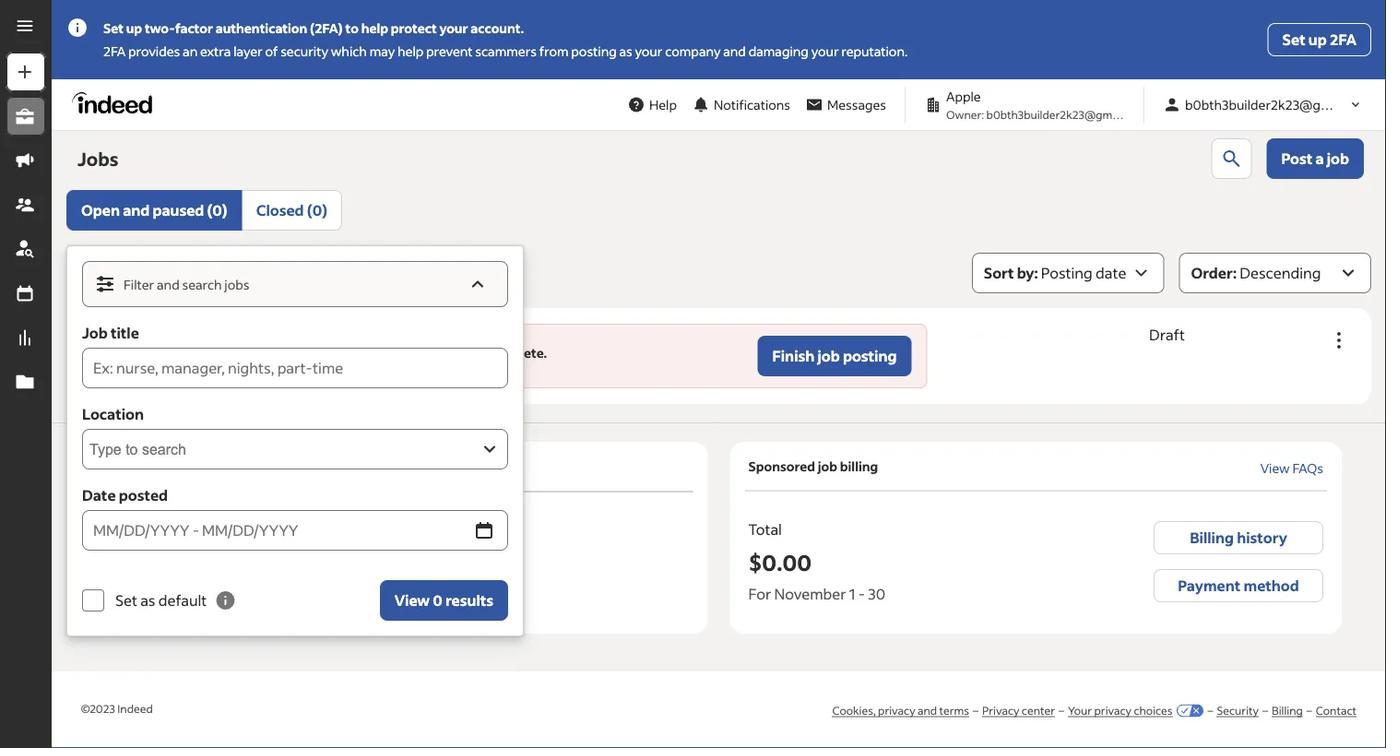 Task type: describe. For each thing, give the bounding box(es) containing it.
an
[[183, 43, 198, 60]]

up for two-
[[126, 20, 142, 36]]

damaging
[[749, 43, 809, 60]]

-
[[859, 585, 865, 603]]

paused
[[153, 201, 204, 220]]

view 0 results button
[[380, 580, 508, 621]]

filter and search jobs
[[124, 276, 250, 293]]

110
[[114, 345, 133, 361]]

date posted
[[82, 486, 168, 505]]

and for open and paused (0)
[[123, 201, 150, 220]]

Job title text field
[[82, 348, 508, 388]]

open
[[81, 201, 120, 220]]

billing history link
[[1154, 521, 1324, 555]]

to inside set up two-factor authentication (2fa) to help protect your account. 2fa provides an extra layer of security which may help prevent scammers from posting as your company and damaging your reputation.
[[346, 20, 359, 36]]

2 horizontal spatial your
[[812, 43, 839, 60]]

welder and fabricator 110 n brand blvd, glendale, ca 91203
[[114, 325, 274, 381]]

set up 2fa link
[[1268, 23, 1372, 56]]

b0bth3builder2k23@gmail.com button
[[1156, 88, 1375, 122]]

apple owner: b0bth3builder2k23@gmail.com element
[[917, 87, 1149, 123]]

30
[[868, 585, 886, 603]]

and for welder and fabricator 110 n brand blvd, glendale, ca 91203
[[161, 325, 185, 342]]

view for view faqs
[[1261, 460, 1291, 477]]

messages
[[359, 601, 410, 615]]

view 0 results
[[395, 591, 494, 610]]

fabricator
[[187, 325, 252, 342]]

finish job posting group
[[305, 324, 928, 388]]

billing history
[[1190, 528, 1288, 547]]

no
[[342, 601, 357, 615]]

order:
[[1192, 263, 1237, 282]]

job for your job posting is incomplete.
[[390, 345, 410, 361]]

ca
[[114, 364, 131, 381]]

no messages to review!
[[342, 601, 462, 615]]

layer
[[234, 43, 263, 60]]

and left terms
[[918, 703, 938, 717]]

set up two-factor authentication (2fa) to help protect your account. 2fa provides an extra layer of security which may help prevent scammers from posting as your company and damaging your reputation.
[[103, 20, 908, 60]]

as inside set up two-factor authentication (2fa) to help protect your account. 2fa provides an extra layer of security which may help prevent scammers from posting as your company and damaging your reputation.
[[620, 43, 633, 60]]

a
[[1316, 149, 1325, 168]]

job title
[[82, 323, 139, 342]]

notifications button
[[685, 84, 798, 125]]

(2fa)
[[310, 20, 343, 36]]

is
[[462, 345, 472, 361]]

job for sponsored job billing
[[818, 458, 838, 474]]

messages for messages
[[828, 96, 887, 113]]

order: descending
[[1192, 263, 1322, 282]]

location
[[82, 405, 144, 424]]

which
[[331, 43, 367, 60]]

extra
[[200, 43, 231, 60]]

view for view 0 results
[[395, 591, 430, 610]]

(0) for messages (0)
[[181, 458, 199, 475]]

posting for your job posting is incomplete.
[[412, 345, 459, 361]]

set for set up two-factor authentication (2fa) to help protect your account. 2fa provides an extra layer of security which may help prevent scammers from posting as your company and damaging your reputation.
[[103, 20, 124, 36]]

closed
[[256, 201, 304, 220]]

and inside set up two-factor authentication (2fa) to help protect your account. 2fa provides an extra layer of security which may help prevent scammers from posting as your company and damaging your reputation.
[[724, 43, 746, 60]]

company
[[665, 43, 721, 60]]

finish job posting
[[773, 346, 897, 365]]

©2023
[[81, 702, 115, 716]]

set for set as default
[[115, 591, 137, 610]]

more info image
[[214, 590, 237, 612]]

job title and location element
[[114, 324, 290, 382]]

method
[[1244, 576, 1300, 595]]

brand
[[148, 345, 184, 361]]

date
[[1096, 263, 1127, 282]]

choose a date image
[[473, 519, 496, 542]]

n
[[136, 345, 145, 361]]

sort by: posting date
[[984, 263, 1127, 282]]

1 horizontal spatial (0)
[[207, 201, 228, 220]]

filter
[[124, 276, 154, 293]]

closed (0)
[[256, 201, 328, 220]]

privacy
[[983, 703, 1020, 717]]

privacy for choices
[[1095, 703, 1132, 717]]

b0bth3builder2k23@gmail.com inside apple owner: b0bth3builder2k23@gmail.com
[[987, 107, 1149, 121]]

two-
[[145, 20, 175, 36]]

your privacy choices
[[1069, 703, 1173, 717]]

welder
[[114, 325, 159, 342]]

cookies, privacy and terms – privacy center –
[[833, 703, 1065, 717]]

glendale,
[[219, 345, 274, 361]]

from
[[540, 43, 569, 60]]

apple owner: b0bth3builder2k23@gmail.com
[[947, 88, 1149, 121]]

messages for messages (0)
[[118, 458, 178, 475]]

blvd,
[[187, 345, 216, 361]]

post a job
[[1282, 149, 1350, 168]]

total
[[749, 520, 782, 539]]

expand image
[[479, 438, 501, 460]]

choices
[[1134, 703, 1173, 717]]

4 – from the left
[[1263, 703, 1269, 717]]

1 vertical spatial billing
[[1272, 703, 1304, 717]]

owner:
[[947, 107, 985, 121]]

set as default
[[115, 591, 207, 610]]

help button
[[620, 88, 685, 122]]

faqs
[[1293, 460, 1324, 477]]

$0.00
[[749, 548, 812, 576]]

payment method
[[1179, 576, 1300, 595]]

messages (0)
[[118, 458, 199, 475]]

provides
[[128, 43, 180, 60]]

0 horizontal spatial your
[[440, 20, 468, 36]]

total $0.00 for november 1 - 30
[[749, 520, 886, 603]]

cookies, privacy and terms link
[[833, 703, 970, 717]]

draft
[[1150, 325, 1186, 344]]

Location field
[[90, 436, 472, 462]]

search
[[182, 276, 222, 293]]

1 horizontal spatial help
[[398, 43, 424, 60]]

finish job posting button
[[758, 336, 912, 376]]

protect
[[391, 20, 437, 36]]



Task type: locate. For each thing, give the bounding box(es) containing it.
1
[[850, 585, 856, 603]]

up for 2fa
[[1309, 30, 1328, 49]]

scammers
[[476, 43, 537, 60]]

1 – from the left
[[974, 703, 979, 717]]

0 horizontal spatial b0bth3builder2k23@gmail.com
[[987, 107, 1149, 121]]

1 horizontal spatial billing
[[1272, 703, 1304, 717]]

1 horizontal spatial posting
[[571, 43, 617, 60]]

and right open
[[123, 201, 150, 220]]

posting
[[1042, 263, 1093, 282]]

set left two-
[[103, 20, 124, 36]]

1 horizontal spatial to
[[412, 601, 423, 615]]

filter and search jobs element
[[83, 262, 507, 306]]

job
[[82, 323, 108, 342]]

job left the is
[[390, 345, 410, 361]]

sponsored job billing
[[749, 458, 879, 474]]

security link
[[1218, 703, 1259, 717]]

1 horizontal spatial up
[[1309, 30, 1328, 49]]

(0) for closed (0)
[[307, 201, 328, 220]]

0 vertical spatial help
[[361, 20, 388, 36]]

0
[[433, 591, 443, 610]]

1 horizontal spatial 2fa
[[1330, 30, 1357, 49]]

posting inside finish job posting button
[[843, 346, 897, 365]]

indeed
[[117, 702, 153, 716]]

privacy center link
[[983, 703, 1056, 717]]

0 horizontal spatial as
[[140, 591, 155, 610]]

help
[[650, 96, 677, 113]]

91203
[[134, 364, 169, 381]]

0 vertical spatial as
[[620, 43, 633, 60]]

view left the 0
[[395, 591, 430, 610]]

b0bth3builder2k23@gmail.com
[[1186, 96, 1375, 113], [987, 107, 1149, 121]]

jobs
[[225, 276, 250, 293]]

set up b0bth3builder2k23@gmail.com dropdown button
[[1283, 30, 1306, 49]]

set inside set up two-factor authentication (2fa) to help protect your account. 2fa provides an extra layer of security which may help prevent scammers from posting as your company and damaging your reputation.
[[103, 20, 124, 36]]

your inside finish job posting group
[[358, 345, 387, 361]]

0 vertical spatial to
[[346, 20, 359, 36]]

0 horizontal spatial messages
[[118, 458, 178, 475]]

to up which on the left top
[[346, 20, 359, 36]]

1 vertical spatial your
[[1069, 703, 1093, 717]]

0 horizontal spatial your
[[358, 345, 387, 361]]

1 horizontal spatial your
[[1069, 703, 1093, 717]]

up up b0bth3builder2k23@gmail.com dropdown button
[[1309, 30, 1328, 49]]

billing
[[840, 458, 879, 474]]

contact
[[1317, 703, 1357, 717]]

view faqs link
[[1261, 460, 1324, 477]]

default
[[158, 591, 207, 610]]

job left billing
[[818, 458, 838, 474]]

– right billing link
[[1307, 703, 1313, 717]]

2 horizontal spatial posting
[[843, 346, 897, 365]]

©2023 indeed
[[81, 702, 153, 716]]

0 horizontal spatial privacy
[[879, 703, 916, 717]]

and inside welder and fabricator 110 n brand blvd, glendale, ca 91203
[[161, 325, 185, 342]]

0 horizontal spatial 2fa
[[103, 43, 126, 60]]

as
[[620, 43, 633, 60], [140, 591, 155, 610]]

privacy for and
[[879, 703, 916, 717]]

Date posted field
[[82, 510, 468, 551]]

messages down reputation.
[[828, 96, 887, 113]]

up left two-
[[126, 20, 142, 36]]

finish
[[773, 346, 815, 365]]

1 horizontal spatial privacy
[[1095, 703, 1132, 717]]

0 horizontal spatial view
[[395, 591, 430, 610]]

welder and fabricator link
[[114, 325, 252, 342]]

posting for finish job posting
[[843, 346, 897, 365]]

2 horizontal spatial (0)
[[307, 201, 328, 220]]

messages up posted
[[118, 458, 178, 475]]

set up 2fa
[[1283, 30, 1357, 49]]

incomplete.
[[474, 345, 547, 361]]

job
[[1328, 149, 1350, 168], [390, 345, 410, 361], [818, 346, 840, 365], [818, 458, 838, 474]]

set left default
[[115, 591, 137, 610]]

job inside button
[[818, 346, 840, 365]]

payment method link
[[1154, 569, 1324, 603]]

and inside "element"
[[157, 276, 180, 293]]

search candidates image
[[1221, 148, 1243, 170]]

2fa inside set up two-factor authentication (2fa) to help protect your account. 2fa provides an extra layer of security which may help prevent scammers from posting as your company and damaging your reputation.
[[103, 43, 126, 60]]

1 vertical spatial messages
[[118, 458, 178, 475]]

0 horizontal spatial to
[[346, 20, 359, 36]]

sort
[[984, 263, 1015, 282]]

view inside button
[[395, 591, 430, 610]]

1 horizontal spatial as
[[620, 43, 633, 60]]

your for your job posting is incomplete.
[[358, 345, 387, 361]]

and for filter and search jobs
[[157, 276, 180, 293]]

1 horizontal spatial b0bth3builder2k23@gmail.com
[[1186, 96, 1375, 113]]

privacy left choices
[[1095, 703, 1132, 717]]

apple
[[947, 88, 981, 105]]

– right terms
[[974, 703, 979, 717]]

help up may
[[361, 20, 388, 36]]

and
[[724, 43, 746, 60], [123, 201, 150, 220], [157, 276, 180, 293], [161, 325, 185, 342], [918, 703, 938, 717]]

1 vertical spatial to
[[412, 601, 423, 615]]

menu bar
[[0, 52, 52, 748]]

november
[[775, 585, 847, 603]]

2 privacy from the left
[[1095, 703, 1132, 717]]

set
[[103, 20, 124, 36], [1283, 30, 1306, 49], [115, 591, 137, 610]]

0 vertical spatial view
[[1261, 460, 1291, 477]]

and right company
[[724, 43, 746, 60]]

your for your privacy choices
[[1069, 703, 1093, 717]]

your up prevent
[[440, 20, 468, 36]]

as left default
[[140, 591, 155, 610]]

0 vertical spatial your
[[358, 345, 387, 361]]

account.
[[471, 20, 524, 36]]

up inside set up two-factor authentication (2fa) to help protect your account. 2fa provides an extra layer of security which may help prevent scammers from posting as your company and damaging your reputation.
[[126, 20, 142, 36]]

view left faqs
[[1261, 460, 1291, 477]]

posting right finish
[[843, 346, 897, 365]]

(0)
[[207, 201, 228, 220], [307, 201, 328, 220], [181, 458, 199, 475]]

to
[[346, 20, 359, 36], [412, 601, 423, 615]]

0 horizontal spatial (0)
[[181, 458, 199, 475]]

may
[[370, 43, 395, 60]]

your job posting is incomplete.
[[358, 345, 547, 361]]

your
[[440, 20, 468, 36], [635, 43, 663, 60], [812, 43, 839, 60]]

messages link
[[798, 88, 894, 122]]

posted
[[119, 486, 168, 505]]

0 horizontal spatial up
[[126, 20, 142, 36]]

your left company
[[635, 43, 663, 60]]

to left the 0
[[412, 601, 423, 615]]

1 privacy from the left
[[879, 703, 916, 717]]

3 – from the left
[[1208, 703, 1214, 717]]

b0bth3builder2k23@gmail.com inside dropdown button
[[1186, 96, 1375, 113]]

posting right from
[[571, 43, 617, 60]]

reputation.
[[842, 43, 908, 60]]

job for finish job posting
[[818, 346, 840, 365]]

2 – from the left
[[1059, 703, 1065, 717]]

help down protect at the top left of page
[[398, 43, 424, 60]]

collapse advanced search image
[[467, 273, 489, 295]]

0 horizontal spatial help
[[361, 20, 388, 36]]

sponsored
[[749, 458, 816, 474]]

set for set up 2fa
[[1283, 30, 1306, 49]]

post
[[1282, 149, 1313, 168]]

None checkbox
[[82, 590, 104, 612]]

posting left the is
[[412, 345, 459, 361]]

security
[[1218, 703, 1259, 717]]

job right a at the top right of the page
[[1328, 149, 1350, 168]]

authentication
[[216, 20, 308, 36]]

0 horizontal spatial posting
[[412, 345, 459, 361]]

1 horizontal spatial messages
[[828, 96, 887, 113]]

history
[[1238, 528, 1288, 547]]

Select job checkbox
[[82, 347, 101, 365]]

your privacy choices link
[[1069, 703, 1173, 717]]

center
[[1022, 703, 1056, 717]]

1 horizontal spatial view
[[1261, 460, 1291, 477]]

1 vertical spatial view
[[395, 591, 430, 610]]

5 – from the left
[[1307, 703, 1313, 717]]

– left the security on the right of the page
[[1208, 703, 1214, 717]]

1 vertical spatial as
[[140, 591, 155, 610]]

– right center
[[1059, 703, 1065, 717]]

1 vertical spatial help
[[398, 43, 424, 60]]

date
[[82, 486, 116, 505]]

payment
[[1179, 576, 1241, 595]]

billing inside "link"
[[1190, 528, 1235, 547]]

title
[[111, 323, 139, 342]]

0 vertical spatial messages
[[828, 96, 887, 113]]

0 horizontal spatial billing
[[1190, 528, 1235, 547]]

of
[[265, 43, 278, 60]]

as up help button
[[620, 43, 633, 60]]

by:
[[1017, 263, 1039, 282]]

prevent
[[426, 43, 473, 60]]

billing left contact
[[1272, 703, 1304, 717]]

review!
[[425, 601, 462, 615]]

privacy right cookies,
[[879, 703, 916, 717]]

notifications
[[714, 96, 791, 113]]

and right filter
[[157, 276, 180, 293]]

post a job link
[[1267, 138, 1365, 179]]

factor
[[175, 20, 213, 36]]

posting inside set up two-factor authentication (2fa) to help protect your account. 2fa provides an extra layer of security which may help prevent scammers from posting as your company and damaging your reputation.
[[571, 43, 617, 60]]

results
[[446, 591, 494, 610]]

indeed home image
[[72, 92, 161, 114]]

– left billing link
[[1263, 703, 1269, 717]]

billing up payment
[[1190, 528, 1235, 547]]

help
[[361, 20, 388, 36], [398, 43, 424, 60]]

1 horizontal spatial your
[[635, 43, 663, 60]]

your right damaging
[[812, 43, 839, 60]]

0 vertical spatial billing
[[1190, 528, 1235, 547]]

cookies,
[[833, 703, 876, 717]]

and up brand
[[161, 325, 185, 342]]

job right finish
[[818, 346, 840, 365]]

open and paused (0)
[[81, 201, 228, 220]]



Task type: vqa. For each thing, say whether or not it's contained in the screenshot.
scammers
yes



